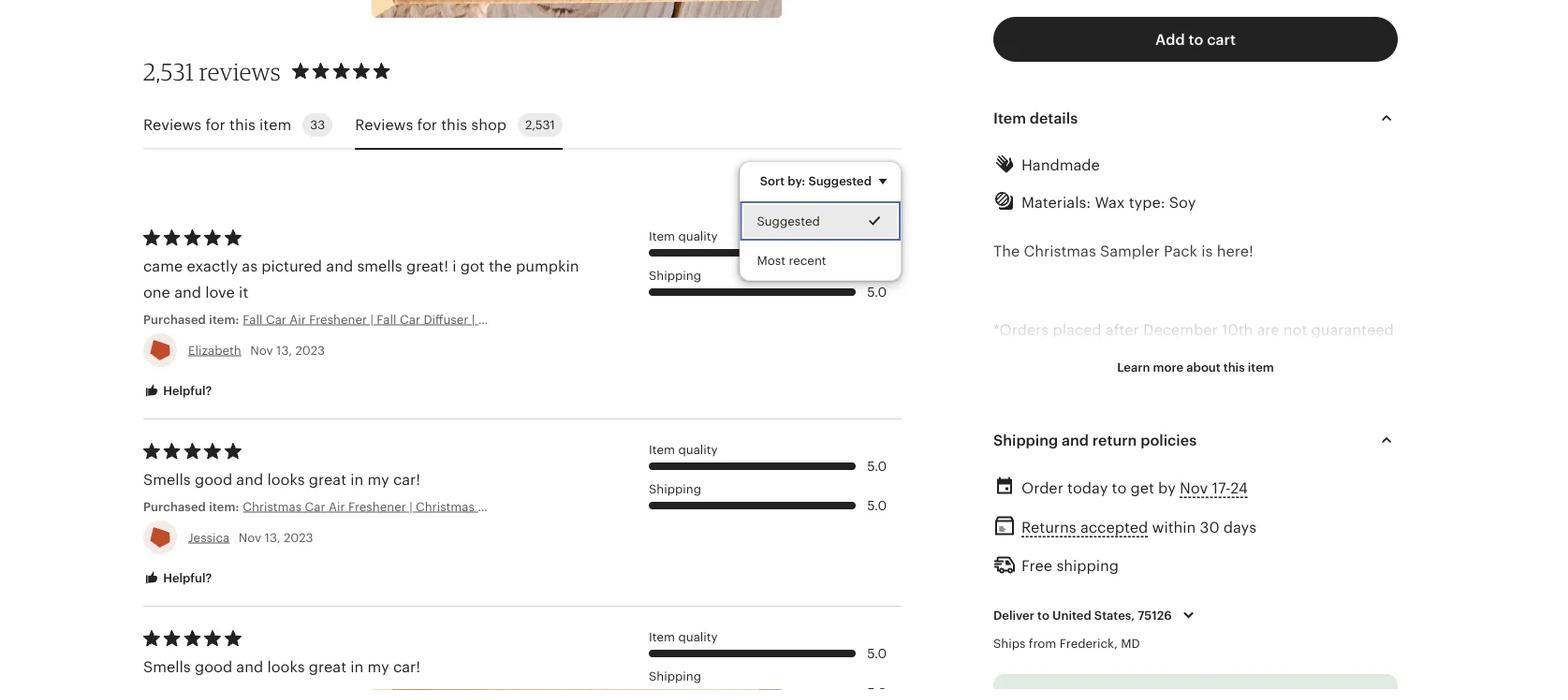Task type: locate. For each thing, give the bounding box(es) containing it.
states,
[[1095, 608, 1135, 622]]

reviews for reviews for this item
[[143, 117, 202, 133]]

reviews right 33
[[355, 117, 413, 133]]

add
[[1156, 31, 1185, 48]]

freshener for in
[[348, 500, 406, 514]]

0 vertical spatial suggested
[[809, 174, 872, 188]]

this left shop
[[441, 117, 467, 133]]

days
[[1224, 519, 1257, 536]]

1 horizontal spatial or
[[1343, 478, 1358, 495]]

menu
[[740, 161, 902, 282]]

accepted
[[1081, 519, 1148, 536]]

or
[[1044, 452, 1060, 469], [1343, 478, 1358, 495]]

2,531 left reviews
[[143, 57, 194, 86]]

1 item quality from the top
[[649, 229, 718, 243]]

2 my from the top
[[368, 658, 389, 675]]

0 horizontal spatial are
[[1176, 426, 1198, 443]]

to inside dropdown button
[[1038, 608, 1050, 622]]

item down 10th
[[1248, 360, 1274, 374]]

0 vertical spatial helpful? button
[[129, 374, 226, 408]]

get
[[1063, 452, 1087, 469], [1131, 480, 1155, 496]]

to left arrive
[[994, 347, 1008, 364]]

2 good from the top
[[195, 658, 232, 675]]

2 fall from the left
[[377, 312, 397, 326]]

small
[[1040, 426, 1078, 443]]

fall down came exactly as pictured and smells great! i got the pumpkin one and love it
[[377, 312, 397, 326]]

by down placed
[[1057, 347, 1074, 364]]

1 quality from the top
[[679, 229, 718, 243]]

are inside *orders placed after december 10th are not guaranteed to arrive by christmas.*
[[1257, 321, 1280, 338]]

freshener for smells
[[309, 312, 367, 326]]

|
[[370, 312, 374, 326], [472, 312, 475, 326], [409, 500, 413, 514], [550, 500, 553, 514], [1129, 636, 1133, 653]]

these small 4oz. candles are the best way to try out new scents or get all your favorites for smaller spaces. choose any 4 christmas scents! buy for yourself or give the perfect holiday gift!
[[994, 426, 1397, 521]]

united
[[1053, 608, 1092, 622]]

most recent button
[[741, 241, 901, 281]]

md
[[1121, 636, 1141, 650]]

to left try
[[1297, 426, 1312, 443]]

1 item: from the top
[[209, 312, 239, 326]]

1 vertical spatial great
[[309, 658, 347, 675]]

0 horizontal spatial this
[[230, 117, 256, 133]]

most
[[757, 254, 786, 268]]

2023 right jessica at the bottom left of page
[[284, 531, 313, 545]]

is
[[1202, 242, 1213, 259]]

1 helpful? button from the top
[[129, 374, 226, 408]]

1 vertical spatial good
[[195, 658, 232, 675]]

0 horizontal spatial hanging
[[478, 312, 528, 326]]

2 horizontal spatial the
[[1202, 426, 1226, 443]]

shipping
[[649, 269, 702, 283], [994, 432, 1059, 449], [649, 482, 702, 496], [649, 669, 702, 683]]

0 vertical spatial are
[[1257, 321, 1280, 338]]

0 vertical spatial 13,
[[276, 343, 292, 357]]

new
[[1367, 426, 1397, 443]]

0 vertical spatial great
[[309, 471, 347, 488]]

0 vertical spatial looks
[[267, 471, 305, 488]]

or down small
[[1044, 452, 1060, 469]]

0 vertical spatial air
[[290, 312, 306, 326]]

returns accepted button
[[1022, 513, 1148, 541]]

fall car air freshener | fall car diffuser | hanging diffuser link
[[243, 311, 576, 328]]

1 vertical spatial by
[[1159, 480, 1176, 496]]

17-
[[1212, 480, 1231, 496]]

0 horizontal spatial by
[[1057, 347, 1074, 364]]

for
[[205, 117, 226, 133], [417, 117, 437, 133], [1213, 452, 1233, 469], [1257, 478, 1277, 495]]

0 vertical spatial item:
[[209, 312, 239, 326]]

shipping inside dropdown button
[[994, 432, 1059, 449]]

helpful?
[[160, 384, 212, 398], [160, 571, 212, 585]]

placed
[[1053, 321, 1102, 338]]

1 vertical spatial •
[[994, 662, 999, 679]]

in
[[351, 471, 364, 488], [351, 658, 364, 675]]

2023 for looks
[[284, 531, 313, 545]]

air for great
[[329, 500, 345, 514]]

this inside the learn more about this item dropdown button
[[1224, 360, 1245, 374]]

the down choose
[[994, 505, 1017, 521]]

the
[[489, 258, 512, 274], [1202, 426, 1226, 443], [994, 505, 1017, 521]]

1 5.0 from the top
[[867, 245, 887, 260]]

2 car! from the top
[[393, 658, 421, 675]]

1 vertical spatial 13,
[[265, 531, 281, 545]]

1 vertical spatial smells good and looks great in my car!
[[143, 658, 421, 675]]

0 vertical spatial 2,531
[[143, 57, 194, 86]]

more
[[1153, 360, 1184, 374]]

christmas inside "these small 4oz. candles are the best way to try out new scents or get all your favorites for smaller spaces. choose any 4 christmas scents! buy for yourself or give the perfect holiday gift!"
[[1095, 478, 1168, 495]]

2 purchased from the top
[[143, 500, 206, 514]]

purchased
[[143, 312, 206, 326], [143, 500, 206, 514]]

0 vertical spatial smells good and looks great in my car!
[[143, 471, 421, 488]]

1 helpful? from the top
[[160, 384, 212, 398]]

1 vertical spatial are
[[1176, 426, 1198, 443]]

0 vertical spatial hanging
[[478, 312, 528, 326]]

0 horizontal spatial or
[[1044, 452, 1060, 469]]

2023 for pictured
[[295, 343, 325, 357]]

2 horizontal spatial this
[[1224, 360, 1245, 374]]

1 horizontal spatial item
[[1248, 360, 1274, 374]]

this
[[230, 117, 256, 133], [441, 117, 467, 133], [1224, 360, 1245, 374]]

1 horizontal spatial air
[[329, 500, 345, 514]]

2.25
[[1137, 636, 1167, 653]]

0 vertical spatial 2023
[[295, 343, 325, 357]]

get left all
[[1063, 452, 1087, 469]]

2 helpful? from the top
[[160, 571, 212, 585]]

1 horizontal spatial reviews
[[355, 117, 413, 133]]

smells good and looks great in my car!
[[143, 471, 421, 488], [143, 658, 421, 675]]

0 vertical spatial freshener
[[309, 312, 367, 326]]

1 horizontal spatial get
[[1131, 480, 1155, 496]]

1 vertical spatial car!
[[393, 658, 421, 675]]

helpful? down elizabeth link
[[160, 384, 212, 398]]

deliver to united states, 75126 button
[[980, 596, 1214, 635]]

2,531 reviews
[[143, 57, 281, 86]]

4 5.0 from the top
[[867, 498, 887, 513]]

0 vertical spatial purchased
[[143, 312, 206, 326]]

1 vertical spatial item quality
[[649, 443, 718, 457]]

to down your
[[1112, 480, 1127, 496]]

30
[[1200, 519, 1220, 536]]

yourself
[[1281, 478, 1339, 495]]

1 smells from the top
[[143, 471, 191, 488]]

item: up jessica at the bottom left of page
[[209, 500, 239, 514]]

helpful? button down jessica at the bottom left of page
[[129, 561, 226, 596]]

2 vertical spatial quality
[[679, 630, 718, 644]]

all
[[1091, 452, 1108, 469]]

1 vertical spatial my
[[368, 658, 389, 675]]

cart
[[1207, 31, 1236, 48]]

2 quality from the top
[[679, 443, 718, 457]]

0 horizontal spatial reviews
[[143, 117, 202, 133]]

2 item quality from the top
[[649, 443, 718, 457]]

from
[[1029, 636, 1057, 650]]

ships from frederick, md
[[994, 636, 1141, 650]]

fall down the it
[[243, 312, 263, 326]]

policies
[[1141, 432, 1197, 449]]

suggested up most recent on the top of the page
[[757, 214, 821, 228]]

nov left 17-
[[1180, 480, 1208, 496]]

2 vertical spatial nov
[[239, 531, 261, 545]]

type:
[[1129, 194, 1166, 211]]

helpful? down jessica at the bottom left of page
[[160, 571, 212, 585]]

add to cart button
[[994, 17, 1398, 62]]

soy
[[1170, 194, 1196, 211]]

1 horizontal spatial by
[[1159, 480, 1176, 496]]

1 vertical spatial freshener
[[348, 500, 406, 514]]

suggested right by:
[[809, 174, 872, 188]]

• size: volume 4oz | 2.25 x 2.75" • wick: cotton (lead and zinc free)
[[994, 636, 1245, 679]]

quality for purchased item: christmas car air freshener | christmas car diffuser | hanging diffuser
[[679, 443, 718, 457]]

free
[[1022, 557, 1053, 574]]

my
[[368, 471, 389, 488], [368, 658, 389, 675]]

1 vertical spatial helpful?
[[160, 571, 212, 585]]

learn
[[1118, 360, 1150, 374]]

0 vertical spatial or
[[1044, 452, 1060, 469]]

smells
[[143, 471, 191, 488], [143, 658, 191, 675]]

item
[[259, 117, 292, 133], [1248, 360, 1274, 374]]

1 vertical spatial air
[[329, 500, 345, 514]]

tab list
[[143, 102, 902, 150]]

pictured
[[262, 258, 322, 274]]

1 horizontal spatial 2,531
[[525, 118, 555, 132]]

or left give
[[1343, 478, 1358, 495]]

for up 17-
[[1213, 452, 1233, 469]]

nov right jessica at the bottom left of page
[[239, 531, 261, 545]]

this for item
[[230, 117, 256, 133]]

2 smells good and looks great in my car! from the top
[[143, 658, 421, 675]]

item details button
[[977, 95, 1415, 140]]

2 helpful? button from the top
[[129, 561, 226, 596]]

came exactly as pictured and smells great! i got the pumpkin one and love it
[[143, 258, 579, 301]]

1 horizontal spatial fall
[[377, 312, 397, 326]]

1 horizontal spatial are
[[1257, 321, 1280, 338]]

24
[[1231, 480, 1248, 496]]

the right got
[[489, 258, 512, 274]]

1 vertical spatial hanging
[[556, 500, 606, 514]]

item
[[994, 109, 1026, 126], [649, 229, 675, 243], [649, 443, 675, 457], [649, 630, 675, 644]]

1 vertical spatial in
[[351, 658, 364, 675]]

2 vertical spatial item quality
[[649, 630, 718, 644]]

1 vertical spatial item:
[[209, 500, 239, 514]]

purchased down one
[[143, 312, 206, 326]]

0 vertical spatial the
[[489, 258, 512, 274]]

nov for came exactly as pictured and smells great! i got the pumpkin one and love it
[[250, 343, 273, 357]]

0 vertical spatial my
[[368, 471, 389, 488]]

0 vertical spatial good
[[195, 471, 232, 488]]

to up from on the right
[[1038, 608, 1050, 622]]

get up gift!
[[1131, 480, 1155, 496]]

3 item quality from the top
[[649, 630, 718, 644]]

the
[[994, 242, 1020, 259]]

0 vertical spatial smells
[[143, 471, 191, 488]]

1 horizontal spatial this
[[441, 117, 467, 133]]

shipping
[[1057, 557, 1119, 574]]

0 horizontal spatial fall
[[243, 312, 263, 326]]

1 horizontal spatial the
[[994, 505, 1017, 521]]

| inside • size: volume 4oz | 2.25 x 2.75" • wick: cotton (lead and zinc free)
[[1129, 636, 1133, 653]]

1 vertical spatial item
[[1248, 360, 1274, 374]]

this down reviews
[[230, 117, 256, 133]]

deliver to united states, 75126
[[994, 608, 1172, 622]]

item: down love
[[209, 312, 239, 326]]

2 item: from the top
[[209, 500, 239, 514]]

0 horizontal spatial air
[[290, 312, 306, 326]]

2 looks from the top
[[267, 658, 305, 675]]

within
[[1152, 519, 1196, 536]]

0 vertical spatial car!
[[393, 471, 421, 488]]

0 vertical spatial in
[[351, 471, 364, 488]]

wick:
[[1003, 662, 1042, 679]]

1 vertical spatial looks
[[267, 658, 305, 675]]

13, right elizabeth
[[276, 343, 292, 357]]

1 reviews from the left
[[143, 117, 202, 133]]

13, right jessica at the bottom left of page
[[265, 531, 281, 545]]

2 reviews from the left
[[355, 117, 413, 133]]

purchased up jessica at the bottom left of page
[[143, 500, 206, 514]]

0 vertical spatial item
[[259, 117, 292, 133]]

1 vertical spatial quality
[[679, 443, 718, 457]]

2023 down purchased item: fall car air freshener | fall car diffuser | hanging diffuser
[[295, 343, 325, 357]]

0 vertical spatial item quality
[[649, 229, 718, 243]]

0 vertical spatial nov
[[250, 343, 273, 357]]

• left the size:
[[994, 636, 999, 653]]

reviews down 2,531 reviews
[[143, 117, 202, 133]]

christmas.*
[[1078, 347, 1162, 364]]

best
[[1230, 426, 1261, 443]]

great
[[309, 471, 347, 488], [309, 658, 347, 675]]

diffuser
[[424, 312, 469, 326], [531, 312, 576, 326], [502, 500, 547, 514], [609, 500, 654, 514]]

favorites
[[1147, 452, 1209, 469]]

1 vertical spatial purchased
[[143, 500, 206, 514]]

for down 2,531 reviews
[[205, 117, 226, 133]]

this right about
[[1224, 360, 1245, 374]]

to left cart
[[1189, 31, 1204, 48]]

to inside "these small 4oz. candles are the best way to try out new scents or get all your favorites for smaller spaces. choose any 4 christmas scents! buy for yourself or give the perfect holiday gift!"
[[1297, 426, 1312, 443]]

0 horizontal spatial the
[[489, 258, 512, 274]]

0 vertical spatial get
[[1063, 452, 1087, 469]]

shipping and return policies button
[[977, 418, 1415, 463]]

and inside • size: volume 4oz | 2.25 x 2.75" • wick: cotton (lead and zinc free)
[[1143, 662, 1170, 679]]

1 vertical spatial suggested
[[757, 214, 821, 228]]

item inside dropdown button
[[1248, 360, 1274, 374]]

1 vertical spatial 2023
[[284, 531, 313, 545]]

0 vertical spatial •
[[994, 636, 999, 653]]

way
[[1265, 426, 1293, 443]]

exactly
[[187, 258, 238, 274]]

1 vertical spatial the
[[1202, 426, 1226, 443]]

give
[[1362, 478, 1392, 495]]

2 vertical spatial the
[[994, 505, 1017, 521]]

details
[[1030, 109, 1078, 126]]

candles
[[1116, 426, 1172, 443]]

item left 33
[[259, 117, 292, 133]]

item quality for christmas car air freshener | christmas car diffuser | hanging diffuser
[[649, 443, 718, 457]]

gift!
[[1133, 505, 1162, 521]]

1 purchased from the top
[[143, 312, 206, 326]]

by down favorites at the right of the page
[[1159, 480, 1176, 496]]

sort by: suggested
[[760, 174, 872, 188]]

helpful? button down elizabeth link
[[129, 374, 226, 408]]

for down smaller
[[1257, 478, 1277, 495]]

1 vertical spatial 2,531
[[525, 118, 555, 132]]

are up favorites at the right of the page
[[1176, 426, 1198, 443]]

the left best
[[1202, 426, 1226, 443]]

1 vertical spatial smells
[[143, 658, 191, 675]]

cotton
[[1046, 662, 1096, 679]]

purchased for came exactly as pictured and smells great! i got the pumpkin one and love it
[[143, 312, 206, 326]]

0 vertical spatial by
[[1057, 347, 1074, 364]]

1 vertical spatial helpful? button
[[129, 561, 226, 596]]

0 horizontal spatial 2,531
[[143, 57, 194, 86]]

the inside came exactly as pictured and smells great! i got the pumpkin one and love it
[[489, 258, 512, 274]]

2,531 right shop
[[525, 118, 555, 132]]

elizabeth
[[188, 343, 241, 357]]

hanging for i
[[478, 312, 528, 326]]

1 horizontal spatial hanging
[[556, 500, 606, 514]]

are
[[1257, 321, 1280, 338], [1176, 426, 1198, 443]]

here!
[[1217, 242, 1254, 259]]

guaranteed
[[1312, 321, 1394, 338]]

it
[[239, 284, 248, 301]]

are left not
[[1257, 321, 1280, 338]]

helpful? button for came exactly as pictured and smells great! i got the pumpkin one and love it
[[129, 374, 226, 408]]

1 vertical spatial nov
[[1180, 480, 1208, 496]]

and inside dropdown button
[[1062, 432, 1089, 449]]

any
[[1052, 478, 1078, 495]]

0 vertical spatial helpful?
[[160, 384, 212, 398]]

• left the wick:
[[994, 662, 999, 679]]

0 horizontal spatial item
[[259, 117, 292, 133]]

0 horizontal spatial get
[[1063, 452, 1087, 469]]

nov right elizabeth
[[250, 343, 273, 357]]

•
[[994, 636, 999, 653], [994, 662, 999, 679]]

quality for purchased item: fall car air freshener | fall car diffuser | hanging diffuser
[[679, 229, 718, 243]]

0 vertical spatial quality
[[679, 229, 718, 243]]



Task type: describe. For each thing, give the bounding box(es) containing it.
3 quality from the top
[[679, 630, 718, 644]]

today
[[1068, 480, 1108, 496]]

5 5.0 from the top
[[867, 646, 887, 661]]

this for shop
[[441, 117, 467, 133]]

1 good from the top
[[195, 471, 232, 488]]

menu containing suggested
[[740, 161, 902, 282]]

2 great from the top
[[309, 658, 347, 675]]

2 • from the top
[[994, 662, 999, 679]]

1 vertical spatial or
[[1343, 478, 1358, 495]]

elizabeth link
[[188, 343, 241, 357]]

one
[[143, 284, 170, 301]]

learn more about this item
[[1118, 360, 1274, 374]]

december
[[1144, 321, 1218, 338]]

1 smells good and looks great in my car! from the top
[[143, 471, 421, 488]]

try
[[1316, 426, 1335, 443]]

10th
[[1222, 321, 1253, 338]]

sort
[[760, 174, 785, 188]]

helpful? button for smells good and looks great in my car!
[[129, 561, 226, 596]]

4
[[1082, 478, 1091, 495]]

reviews for this shop
[[355, 117, 507, 133]]

2 smells from the top
[[143, 658, 191, 675]]

suggested inside button
[[757, 214, 821, 228]]

2 5.0 from the top
[[867, 285, 887, 300]]

75126
[[1138, 608, 1172, 622]]

elizabeth nov 13, 2023
[[188, 343, 325, 357]]

to inside *orders placed after december 10th are not guaranteed to arrive by christmas.*
[[994, 347, 1008, 364]]

reviews for reviews for this shop
[[355, 117, 413, 133]]

most recent
[[757, 254, 827, 268]]

reviews
[[199, 57, 281, 86]]

i
[[453, 258, 457, 274]]

purchased item: fall car air freshener | fall car diffuser | hanging diffuser
[[143, 312, 576, 326]]

1 in from the top
[[351, 471, 364, 488]]

1 looks from the top
[[267, 471, 305, 488]]

to inside button
[[1189, 31, 1204, 48]]

reviews for this item
[[143, 117, 292, 133]]

tab list containing reviews for this item
[[143, 102, 902, 150]]

return
[[1093, 432, 1137, 449]]

air for and
[[290, 312, 306, 326]]

suggested button
[[741, 202, 901, 241]]

x
[[1171, 636, 1179, 653]]

add to cart
[[1156, 31, 1236, 48]]

nov 17-24 button
[[1180, 474, 1248, 502]]

3 5.0 from the top
[[867, 459, 887, 474]]

get inside "these small 4oz. candles are the best way to try out new scents or get all your favorites for smaller spaces. choose any 4 christmas scents! buy for yourself or give the perfect holiday gift!"
[[1063, 452, 1087, 469]]

returns
[[1022, 519, 1077, 536]]

frederick,
[[1060, 636, 1118, 650]]

learn more about this item button
[[1103, 350, 1289, 384]]

zinc
[[1174, 662, 1205, 679]]

item inside tab list
[[259, 117, 292, 133]]

jessica link
[[188, 531, 230, 545]]

ships
[[994, 636, 1026, 650]]

purchased for smells good and looks great in my car!
[[143, 500, 206, 514]]

1 car! from the top
[[393, 471, 421, 488]]

out
[[1339, 426, 1363, 443]]

after
[[1106, 321, 1140, 338]]

order today to get by nov 17-24
[[1022, 480, 1248, 496]]

perfect
[[1021, 505, 1073, 521]]

love
[[205, 284, 235, 301]]

nov for smells good and looks great in my car!
[[239, 531, 261, 545]]

pack
[[1164, 242, 1198, 259]]

got
[[461, 258, 485, 274]]

free)
[[1209, 662, 1245, 679]]

recent
[[789, 254, 827, 268]]

helpful? for smells good and looks great in my car!
[[160, 571, 212, 585]]

33
[[310, 118, 325, 132]]

13, for pictured
[[276, 343, 292, 357]]

arrive
[[1012, 347, 1053, 364]]

1 my from the top
[[368, 471, 389, 488]]

2,531 for 2,531
[[525, 118, 555, 132]]

helpful? for came exactly as pictured and smells great! i got the pumpkin one and love it
[[160, 384, 212, 398]]

shipping and return policies
[[994, 432, 1197, 449]]

item details
[[994, 109, 1078, 126]]

the christmas sampler pack is here!
[[994, 242, 1254, 259]]

returns accepted within 30 days
[[1022, 519, 1257, 536]]

these
[[994, 426, 1036, 443]]

materials:
[[1022, 194, 1091, 211]]

2.75"
[[1183, 636, 1217, 653]]

2 in from the top
[[351, 658, 364, 675]]

size:
[[1003, 636, 1037, 653]]

christmas car air freshener | christmas car diffuser | hanging diffuser link
[[243, 498, 654, 515]]

for left shop
[[417, 117, 437, 133]]

sort by: suggested button
[[746, 161, 908, 201]]

13, for looks
[[265, 531, 281, 545]]

*orders placed after december 10th are not guaranteed to arrive by christmas.*
[[994, 321, 1394, 364]]

shop
[[471, 117, 507, 133]]

2,531 for 2,531 reviews
[[143, 57, 194, 86]]

*orders
[[994, 321, 1049, 338]]

are inside "these small 4oz. candles are the best way to try out new scents or get all your favorites for smaller spaces. choose any 4 christmas scents! buy for yourself or give the perfect holiday gift!"
[[1176, 426, 1198, 443]]

1 • from the top
[[994, 636, 999, 653]]

1 fall from the left
[[243, 312, 263, 326]]

handmade
[[1022, 156, 1100, 173]]

item inside 'dropdown button'
[[994, 109, 1026, 126]]

smells
[[357, 258, 402, 274]]

sampler
[[1100, 242, 1160, 259]]

suggested inside dropdown button
[[809, 174, 872, 188]]

spaces.
[[1293, 452, 1348, 469]]

by inside *orders placed after december 10th are not guaranteed to arrive by christmas.*
[[1057, 347, 1074, 364]]

came
[[143, 258, 183, 274]]

free shipping
[[1022, 557, 1119, 574]]

1 great from the top
[[309, 471, 347, 488]]

pumpkin
[[516, 258, 579, 274]]

your
[[1112, 452, 1144, 469]]

deliver
[[994, 608, 1035, 622]]

purchased item: christmas car air freshener | christmas car diffuser | hanging diffuser
[[143, 500, 654, 514]]

scents!
[[1172, 478, 1223, 495]]

choose
[[994, 478, 1048, 495]]

item: for exactly
[[209, 312, 239, 326]]

hanging for car!
[[556, 500, 606, 514]]

1 vertical spatial get
[[1131, 480, 1155, 496]]

jessica
[[188, 531, 230, 545]]

holiday
[[1077, 505, 1129, 521]]

item quality for fall car air freshener | fall car diffuser | hanging diffuser
[[649, 229, 718, 243]]

(lead
[[1100, 662, 1139, 679]]

item: for good
[[209, 500, 239, 514]]



Task type: vqa. For each thing, say whether or not it's contained in the screenshot.
top Freshener
yes



